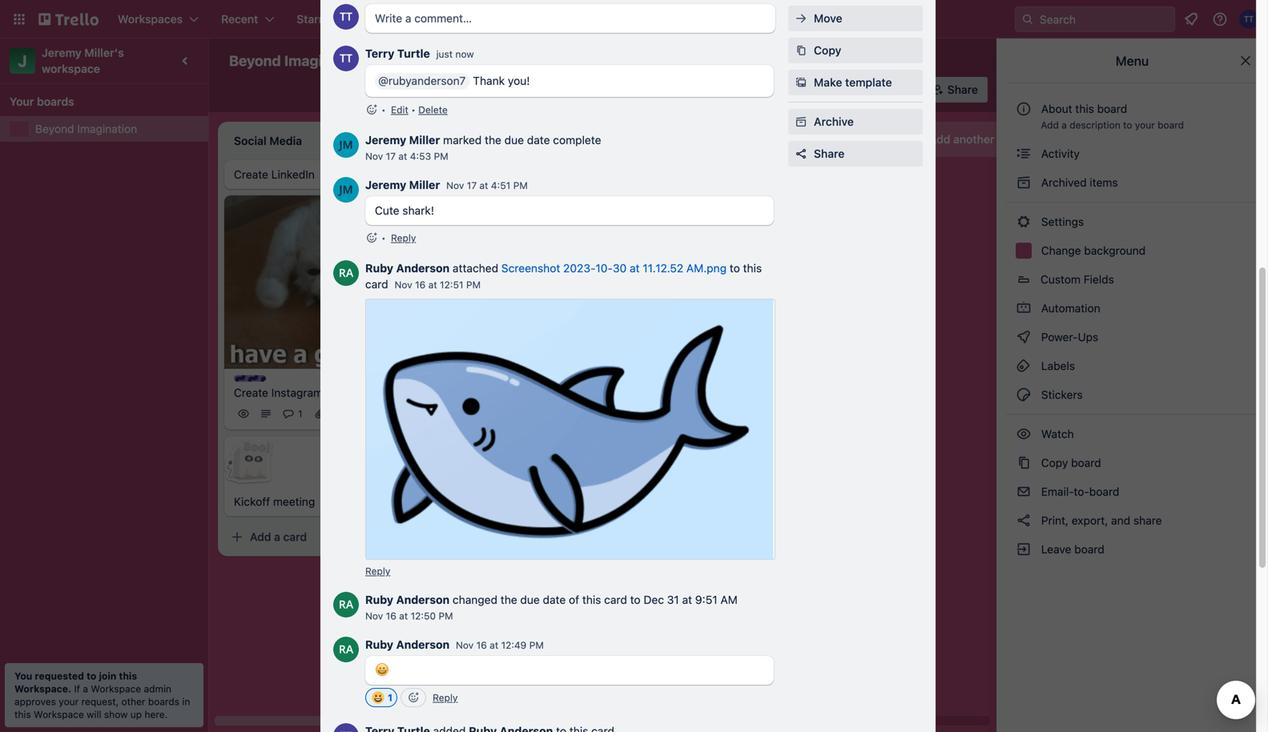 Task type: locate. For each thing, give the bounding box(es) containing it.
16 inside ruby anderson nov 16 at 12:49 pm
[[477, 640, 487, 651]]

at
[[399, 151, 407, 162], [480, 180, 489, 191], [630, 262, 640, 275], [429, 279, 437, 291], [682, 594, 692, 607], [399, 611, 408, 622], [490, 640, 499, 651]]

0 vertical spatial add reaction image
[[365, 102, 378, 118]]

due inside jeremy miller marked the due date complete nov 17 at 4:53 pm
[[505, 133, 524, 147]]

dec down compliment the chef
[[503, 370, 521, 381]]

1 vertical spatial copy
[[1042, 456, 1069, 470]]

2 horizontal spatial jeremy miller (jeremymiller198) image
[[877, 79, 900, 101]]

a down about
[[1062, 119, 1067, 131]]

copy inside the copy link
[[814, 44, 842, 57]]

sm image inside make template link
[[793, 75, 809, 91]]

miller up 4:53
[[409, 133, 440, 147]]

board inside email-to-board link
[[1090, 485, 1120, 499]]

create for create linkedin
[[234, 168, 268, 181]]

1 vertical spatial the
[[527, 348, 544, 361]]

2 vertical spatial 16
[[477, 640, 487, 651]]

nov down color: bold red, title: "thoughts" element
[[447, 180, 464, 191]]

miller
[[409, 133, 440, 147], [409, 178, 440, 192]]

boards right your
[[37, 95, 74, 108]]

reply
[[391, 232, 416, 244], [365, 566, 391, 577], [433, 693, 458, 704]]

sm image inside copy board link
[[1016, 455, 1032, 471]]

reply link right add reaction icon
[[433, 693, 458, 704]]

1 horizontal spatial add a card
[[478, 428, 535, 441]]

board up to-
[[1072, 456, 1102, 470]]

dec inside ruby anderson changed the due date of this card to dec 31 at 9:51 am nov 16 at 12:50 pm
[[644, 594, 664, 607]]

search image
[[1022, 13, 1035, 26]]

1 vertical spatial jeremy miller (jeremymiller198) image
[[609, 388, 628, 408]]

due for changed
[[521, 594, 540, 607]]

2 horizontal spatial reply
[[433, 693, 458, 704]]

sm image inside print, export, and share link
[[1016, 513, 1032, 529]]

0 vertical spatial your
[[1136, 119, 1156, 131]]

create instagram
[[234, 386, 323, 400]]

0 vertical spatial copy
[[814, 44, 842, 57]]

2 ruby from the top
[[365, 594, 394, 607]]

sm image for the archive link
[[793, 114, 809, 130]]

3 ruby from the top
[[365, 639, 394, 652]]

you
[[14, 671, 32, 682]]

1 vertical spatial miller
[[409, 178, 440, 192]]

1 vertical spatial boards
[[148, 696, 180, 708]]

instagram
[[271, 386, 323, 400]]

the inside ruby anderson changed the due date of this card to dec 31 at 9:51 am nov 16 at 12:50 pm
[[501, 594, 518, 607]]

nov down changed on the left bottom of the page
[[456, 640, 474, 651]]

share up add another list
[[948, 83, 979, 96]]

2 vertical spatial jeremy miller (jeremymiller198) image
[[404, 404, 423, 424]]

0 vertical spatial ups
[[653, 83, 674, 96]]

sm image for settings 'link'
[[1016, 214, 1032, 230]]

ruby down cute
[[365, 262, 394, 275]]

the inside jeremy miller marked the due date complete nov 17 at 4:53 pm
[[485, 133, 502, 147]]

anderson up 12:50
[[396, 594, 450, 607]]

2 miller from the top
[[409, 178, 440, 192]]

sm image for make template link
[[793, 75, 809, 91]]

at inside jeremy miller nov 17 at 4:51 pm
[[480, 180, 489, 191]]

2 anderson from the top
[[396, 594, 450, 607]]

sm image inside watch link
[[1016, 426, 1032, 442]]

add another list button
[[901, 122, 1119, 157]]

0 horizontal spatial add a card
[[250, 531, 307, 544]]

2 vertical spatial reply
[[433, 693, 458, 704]]

power-ups down customize views icon
[[615, 83, 674, 96]]

beyond
[[229, 52, 281, 69], [35, 122, 74, 135]]

1 right 3
[[595, 370, 599, 381]]

jeremy miller (jeremymiller198) image
[[333, 132, 359, 158], [609, 388, 628, 408]]

1 horizontal spatial ups
[[1078, 331, 1099, 344]]

to right "am.png"
[[730, 262, 740, 275]]

copy board link
[[1007, 450, 1259, 476]]

date for of
[[543, 594, 566, 607]]

2 add reaction image from the top
[[365, 230, 378, 246]]

2 vertical spatial jeremy
[[365, 178, 407, 192]]

create for create instagram
[[234, 386, 268, 400]]

17 left 4:53
[[386, 151, 396, 162]]

1 vertical spatial your
[[59, 696, 79, 708]]

reply link for jeremy
[[391, 232, 416, 244]]

imagination
[[284, 52, 366, 69], [77, 122, 137, 135]]

power-ups up labels on the right of page
[[1039, 331, 1102, 344]]

create left linkedin
[[234, 168, 268, 181]]

1 horizontal spatial reply link
[[391, 232, 416, 244]]

0 horizontal spatial 1
[[298, 408, 303, 420]]

0 vertical spatial jeremy
[[42, 46, 82, 59]]

add a card button down 3
[[452, 422, 632, 448]]

ruby anderson (rubyanderson7) image
[[333, 592, 359, 618], [333, 637, 359, 663]]

0 horizontal spatial jeremy miller (jeremymiller198) image
[[333, 132, 359, 158]]

nov left 4:53
[[365, 151, 383, 162]]

another
[[954, 133, 995, 146]]

1 create from the top
[[234, 168, 268, 181]]

anderson
[[396, 262, 450, 275], [396, 594, 450, 607], [396, 639, 450, 652]]

nov inside jeremy miller marked the due date complete nov 17 at 4:53 pm
[[365, 151, 383, 162]]

0 horizontal spatial 16
[[386, 611, 397, 622]]

1 vertical spatial reply link
[[365, 566, 391, 577]]

sm image inside power-ups link
[[1016, 329, 1032, 345]]

0 vertical spatial power-ups
[[615, 83, 674, 96]]

sm image inside the copy link
[[793, 42, 809, 59]]

share for the share button to the bottom
[[814, 147, 845, 160]]

jeremy up the "nov 17 at 4:53 pm" link
[[365, 133, 407, 147]]

pm inside ruby anderson changed the due date of this card to dec 31 at 9:51 am nov 16 at 12:50 pm
[[439, 611, 453, 622]]

1 horizontal spatial imagination
[[284, 52, 366, 69]]

pm right 12:49
[[530, 640, 544, 651]]

copy for copy
[[814, 44, 842, 57]]

anderson inside ruby anderson changed the due date of this card to dec 31 at 9:51 am nov 16 at 12:50 pm
[[396, 594, 450, 607]]

sm image
[[793, 10, 809, 26], [1016, 146, 1032, 162], [1016, 301, 1032, 317], [1016, 358, 1032, 374], [1016, 542, 1032, 558]]

at down color: bold red, title: "thoughts" element
[[480, 180, 489, 191]]

sm image inside settings 'link'
[[1016, 214, 1032, 230]]

card inside 'to this card'
[[365, 278, 388, 291]]

0 vertical spatial imagination
[[284, 52, 366, 69]]

31 left 9:51
[[667, 594, 679, 607]]

leave board
[[1039, 543, 1105, 556]]

list
[[998, 133, 1014, 146]]

ruby inside ruby anderson changed the due date of this card to dec 31 at 9:51 am nov 16 at 12:50 pm
[[365, 594, 394, 607]]

copy up email-
[[1042, 456, 1069, 470]]

now
[[456, 48, 474, 60]]

to left join at left
[[87, 671, 96, 682]]

reply link
[[391, 232, 416, 244], [365, 566, 391, 577], [433, 693, 458, 704]]

jeremy inside jeremy miller's workspace
[[42, 46, 82, 59]]

pm right 12:50
[[439, 611, 453, 622]]

0 horizontal spatial dec
[[503, 370, 521, 381]]

terry turtle (terryturtle) image
[[333, 4, 359, 30], [333, 46, 359, 71], [857, 79, 879, 101], [587, 388, 606, 408]]

reply up nov 16 at 12:50 pm link
[[365, 566, 391, 577]]

this right join at left
[[119, 671, 137, 682]]

0 vertical spatial beyond imagination
[[229, 52, 366, 69]]

16 left 12:49
[[477, 640, 487, 651]]

request,
[[81, 696, 119, 708]]

1 anderson from the top
[[396, 262, 450, 275]]

1 horizontal spatial dec
[[644, 594, 664, 607]]

0 horizontal spatial reply link
[[365, 566, 391, 577]]

workspace inside button
[[435, 54, 494, 67]]

email-
[[1042, 485, 1074, 499]]

pm right 4:53
[[434, 151, 449, 162]]

add reaction image left edit
[[365, 102, 378, 118]]

sm image for watch link
[[1016, 426, 1032, 442]]

1 horizontal spatial terry turtle (terryturtle) image
[[1240, 10, 1259, 29]]

2023-
[[564, 262, 596, 275]]

1 horizontal spatial reply
[[391, 232, 416, 244]]

this
[[1076, 102, 1095, 115], [743, 262, 762, 275], [583, 594, 601, 607], [119, 671, 137, 682], [14, 709, 31, 721]]

2 vertical spatial anderson
[[396, 639, 450, 652]]

1 vertical spatial automation
[[1039, 302, 1101, 315]]

0 vertical spatial 17
[[386, 151, 396, 162]]

1 horizontal spatial beyond imagination
[[229, 52, 366, 69]]

nov 16 at 12:51 pm link
[[395, 279, 481, 291]]

beyond imagination inside beyond imagination link
[[35, 122, 137, 135]]

share down archive
[[814, 147, 845, 160]]

card left the nov 16 at 12:51 pm link at left top
[[365, 278, 388, 291]]

automation
[[709, 83, 770, 96], [1039, 302, 1101, 315]]

add down kickoff
[[250, 531, 271, 544]]

terry turtle (terryturtle) image up the archive link
[[857, 79, 879, 101]]

anderson for attached
[[396, 262, 450, 275]]

beyond imagination
[[229, 52, 366, 69], [35, 122, 137, 135]]

1 miller from the top
[[409, 133, 440, 147]]

edit link
[[391, 104, 409, 115]]

export,
[[1072, 514, 1109, 527]]

16
[[415, 279, 426, 291], [386, 611, 397, 622], [477, 640, 487, 651]]

sm image inside the archive link
[[793, 114, 809, 130]]

reply down cute shark!
[[391, 232, 416, 244]]

copy
[[814, 44, 842, 57], [1042, 456, 1069, 470]]

sm image
[[793, 42, 809, 59], [793, 75, 809, 91], [687, 77, 709, 99], [793, 114, 809, 130], [1016, 175, 1032, 191], [1016, 214, 1032, 230], [1016, 329, 1032, 345], [1016, 387, 1032, 403], [1016, 426, 1032, 442], [1016, 455, 1032, 471], [1016, 484, 1032, 500], [1016, 513, 1032, 529]]

shark!
[[403, 204, 434, 217]]

1 horizontal spatial 1
[[388, 693, 393, 704]]

jeremy miller marked the due date complete nov 17 at 4:53 pm
[[365, 133, 601, 162]]

terry turtle (terryturtle) image
[[1240, 10, 1259, 29], [381, 404, 401, 424]]

2 horizontal spatial workspace
[[435, 54, 494, 67]]

12:50
[[411, 611, 436, 622]]

0 vertical spatial ruby
[[365, 262, 394, 275]]

board down export,
[[1075, 543, 1105, 556]]

0 vertical spatial 16
[[415, 279, 426, 291]]

the
[[485, 133, 502, 147], [527, 348, 544, 361], [501, 594, 518, 607]]

0 horizontal spatial 31
[[524, 370, 534, 381]]

date inside jeremy miller marked the due date complete nov 17 at 4:53 pm
[[527, 133, 550, 147]]

1 horizontal spatial power-
[[1042, 331, 1078, 344]]

linkedin
[[271, 168, 315, 181]]

add reaction image for jeremy
[[365, 230, 378, 246]]

at left 9:51
[[682, 594, 692, 607]]

ruby for ruby anderson nov 16 at 12:49 pm
[[365, 639, 394, 652]]

1 ruby from the top
[[365, 262, 394, 275]]

a
[[1062, 119, 1067, 131], [502, 428, 508, 441], [274, 531, 280, 544], [83, 684, 88, 695]]

1 left add reaction icon
[[388, 693, 393, 704]]

due
[[505, 133, 524, 147], [521, 594, 540, 607]]

2 create from the top
[[234, 386, 268, 400]]

0 vertical spatial workspace
[[435, 54, 494, 67]]

due up thoughts
[[505, 133, 524, 147]]

your down if
[[59, 696, 79, 708]]

add a card down the dec 31 option
[[478, 428, 535, 441]]

sm image inside stickers link
[[1016, 387, 1032, 403]]

0 vertical spatial create
[[234, 168, 268, 181]]

board up print, export, and share
[[1090, 485, 1120, 499]]

terry turtle (terryturtle) image right open information menu "icon"
[[1240, 10, 1259, 29]]

share
[[948, 83, 979, 96], [814, 147, 845, 160]]

2 vertical spatial the
[[501, 594, 518, 607]]

at inside jeremy miller marked the due date complete nov 17 at 4:53 pm
[[399, 151, 407, 162]]

0 horizontal spatial add a card button
[[224, 525, 404, 550]]

1 add reaction image from the top
[[365, 102, 378, 118]]

1 vertical spatial ups
[[1078, 331, 1099, 344]]

terry turtle (terryturtle) image left terry
[[333, 46, 359, 71]]

add a card button down "kickoff meeting" link
[[224, 525, 404, 550]]

card inside ruby anderson changed the due date of this card to dec 31 at 9:51 am nov 16 at 12:50 pm
[[604, 594, 627, 607]]

1 vertical spatial create
[[234, 386, 268, 400]]

0 horizontal spatial ups
[[653, 83, 674, 96]]

0 vertical spatial the
[[485, 133, 502, 147]]

nov inside ruby anderson changed the due date of this card to dec 31 at 9:51 am nov 16 at 12:50 pm
[[365, 611, 383, 622]]

1 vertical spatial ruby anderson (rubyanderson7) image
[[333, 260, 359, 286]]

1 ruby anderson (rubyanderson7) image from the top
[[333, 592, 359, 618]]

sm image inside activity link
[[1016, 146, 1032, 162]]

reply right add reaction icon
[[433, 693, 458, 704]]

1 vertical spatial anderson
[[396, 594, 450, 607]]

ruby up nov 16 at 12:50 pm link
[[365, 594, 394, 607]]

0 vertical spatial jeremy miller (jeremymiller198) image
[[333, 132, 359, 158]]

1 horizontal spatial your
[[1136, 119, 1156, 131]]

beyond imagination link
[[35, 121, 199, 137]]

0 vertical spatial power-
[[615, 83, 653, 96]]

sm image inside automation link
[[1016, 301, 1032, 317]]

color: purple, title: none image
[[234, 376, 266, 382]]

due inside ruby anderson changed the due date of this card to dec 31 at 9:51 am nov 16 at 12:50 pm
[[521, 594, 540, 607]]

0 vertical spatial 31
[[524, 370, 534, 381]]

delete link
[[419, 104, 448, 115]]

am
[[721, 594, 738, 607]]

pm right 4:51
[[514, 180, 528, 191]]

Write a comment text field
[[365, 4, 776, 33]]

the right changed on the left bottom of the page
[[501, 594, 518, 607]]

0 horizontal spatial share button
[[789, 141, 923, 167]]

card down dec 31
[[511, 428, 535, 441]]

create down color: purple, title: none icon
[[234, 386, 268, 400]]

this down approves
[[14, 709, 31, 721]]

screenshot 2023-10-30 at 11.12.52 am.png link
[[502, 262, 727, 275]]

1 vertical spatial beyond imagination
[[35, 122, 137, 135]]

add reaction image
[[401, 689, 426, 708]]

move link
[[789, 6, 923, 31]]

1 horizontal spatial 16
[[415, 279, 426, 291]]

sm image inside the archived items link
[[1016, 175, 1032, 191]]

reply link for ruby
[[433, 693, 458, 704]]

stickers
[[1039, 388, 1083, 402]]

reply for ruby
[[433, 693, 458, 704]]

0 horizontal spatial copy
[[814, 44, 842, 57]]

beyond imagination inside text box
[[229, 52, 366, 69]]

date inside ruby anderson changed the due date of this card to dec 31 at 9:51 am nov 16 at 12:50 pm
[[543, 594, 566, 607]]

1
[[595, 370, 599, 381], [298, 408, 303, 420], [388, 693, 393, 704]]

1 vertical spatial 16
[[386, 611, 397, 622]]

jeremy miller (jeremymiller198) image for terry turtle (terryturtle) icon over the archive link
[[877, 79, 900, 101]]

1 horizontal spatial share
[[948, 83, 979, 96]]

17 down color: bold red, title: "thoughts" element
[[467, 180, 477, 191]]

add a card
[[478, 428, 535, 441], [250, 531, 307, 544]]

nov inside jeremy miller nov 17 at 4:51 pm
[[447, 180, 464, 191]]

to up activity link
[[1124, 119, 1133, 131]]

add a card down kickoff meeting at the bottom left of the page
[[250, 531, 307, 544]]

power- down customize views icon
[[615, 83, 653, 96]]

miller inside jeremy miller marked the due date complete nov 17 at 4:53 pm
[[409, 133, 440, 147]]

copy inside copy board link
[[1042, 456, 1069, 470]]

ups down automation link
[[1078, 331, 1099, 344]]

at left 12:49
[[490, 640, 499, 651]]

this up description
[[1076, 102, 1095, 115]]

1 vertical spatial add a card
[[250, 531, 307, 544]]

add reaction image
[[365, 102, 378, 118], [365, 230, 378, 246]]

pm inside ruby anderson nov 16 at 12:49 pm
[[530, 640, 544, 651]]

jeremy miller (jeremymiller198) image down compliment the chef link
[[609, 388, 628, 408]]

this right of
[[583, 594, 601, 607]]

fields
[[1084, 273, 1115, 286]]

power-ups
[[615, 83, 674, 96], [1039, 331, 1102, 344]]

ruby anderson (rubyanderson7) image
[[898, 79, 921, 101], [333, 260, 359, 286], [632, 388, 651, 408]]

0 vertical spatial automation
[[709, 83, 770, 96]]

a inside the about this board add a description to your board
[[1062, 119, 1067, 131]]

date
[[527, 133, 550, 147], [543, 594, 566, 607]]

board up description
[[1098, 102, 1128, 115]]

leave board link
[[1007, 537, 1259, 563]]

filters button
[[783, 77, 844, 103]]

0 horizontal spatial jeremy miller (jeremymiller198) image
[[333, 177, 359, 203]]

0 vertical spatial ruby anderson (rubyanderson7) image
[[333, 592, 359, 618]]

16 left 12:51
[[415, 279, 426, 291]]

jeremy for jeremy miller marked the due date complete nov 17 at 4:53 pm
[[365, 133, 407, 147]]

imagination down your boards with 1 items 'element'
[[77, 122, 137, 135]]

the left chef
[[527, 348, 544, 361]]

anderson up the nov 16 at 12:51 pm link at left top
[[396, 262, 450, 275]]

to-
[[1074, 485, 1090, 499]]

jeremy miller (jeremymiller198) image up create linkedin link
[[333, 132, 359, 158]]

your boards
[[10, 95, 74, 108]]

sm image inside leave board link
[[1016, 542, 1032, 558]]

1 vertical spatial terry turtle (terryturtle) image
[[381, 404, 401, 424]]

make
[[814, 76, 843, 89]]

thoughts thinking
[[462, 168, 522, 191]]

0 horizontal spatial reply
[[365, 566, 391, 577]]

add a card button
[[452, 422, 632, 448], [224, 525, 404, 550]]

jeremy for jeremy miller nov 17 at 4:51 pm
[[365, 178, 407, 192]]

jeremy up the workspace on the top of the page
[[42, 46, 82, 59]]

at left 12:50
[[399, 611, 408, 622]]

3 anderson from the top
[[396, 639, 450, 652]]

1 vertical spatial ruby
[[365, 594, 394, 607]]

dec
[[503, 370, 521, 381], [644, 594, 664, 607]]

1 horizontal spatial jeremy miller (jeremymiller198) image
[[404, 404, 423, 424]]

here.
[[145, 709, 168, 721]]

miller for marked
[[409, 133, 440, 147]]

jeremy up cute
[[365, 178, 407, 192]]

17 inside jeremy miller nov 17 at 4:51 pm
[[467, 180, 477, 191]]

0 vertical spatial boards
[[37, 95, 74, 108]]

share
[[1134, 514, 1163, 527]]

share button down the archive link
[[789, 141, 923, 167]]

sm image inside "automation" button
[[687, 77, 709, 99]]

power- up labels on the right of page
[[1042, 331, 1078, 344]]

ruby anderson (rubyanderson7) image left nov 16 at 12:50 pm link
[[333, 592, 359, 618]]

this inside 'to this card'
[[743, 262, 762, 275]]

30
[[613, 262, 627, 275]]

miller up shark!
[[409, 178, 440, 192]]

power-
[[615, 83, 653, 96], [1042, 331, 1078, 344]]

ruby up grinning image
[[365, 639, 394, 652]]

power-ups inside button
[[615, 83, 674, 96]]

to inside the about this board add a description to your board
[[1124, 119, 1133, 131]]

9:51
[[696, 594, 718, 607]]

reply link up nov 16 at 12:50 pm link
[[365, 566, 391, 577]]

0 vertical spatial date
[[527, 133, 550, 147]]

16 left 12:50
[[386, 611, 397, 622]]

dec left 9:51
[[644, 594, 664, 607]]

chef
[[547, 348, 572, 361]]

jeremy inside jeremy miller marked the due date complete nov 17 at 4:53 pm
[[365, 133, 407, 147]]

17 inside jeremy miller marked the due date complete nov 17 at 4:53 pm
[[386, 151, 396, 162]]

sm image for stickers link
[[1016, 387, 1032, 403]]

0 horizontal spatial ruby anderson (rubyanderson7) image
[[333, 260, 359, 286]]

share button up add another list
[[925, 77, 988, 103]]

0 vertical spatial reply link
[[391, 232, 416, 244]]

ruby
[[365, 262, 394, 275], [365, 594, 394, 607], [365, 639, 394, 652]]

the for marked
[[485, 133, 502, 147]]

power-ups button
[[583, 77, 683, 103]]

0 horizontal spatial beyond imagination
[[35, 122, 137, 135]]

ups left "automation" button
[[653, 83, 674, 96]]

0 vertical spatial share button
[[925, 77, 988, 103]]

due left of
[[521, 594, 540, 607]]

Search field
[[1035, 7, 1175, 31]]

your up activity link
[[1136, 119, 1156, 131]]

grinning image
[[375, 663, 390, 677]]

a right if
[[83, 684, 88, 695]]

0 horizontal spatial boards
[[37, 95, 74, 108]]

to this card
[[365, 262, 762, 291]]

sm image inside email-to-board link
[[1016, 484, 1032, 500]]

imagination left star or unstar board icon
[[284, 52, 366, 69]]

reply for jeremy
[[391, 232, 416, 244]]

1 horizontal spatial add a card button
[[452, 422, 632, 448]]

board
[[1098, 102, 1128, 115], [1158, 119, 1185, 131], [1072, 456, 1102, 470], [1090, 485, 1120, 499], [1075, 543, 1105, 556]]

add down about
[[1041, 119, 1059, 131]]

add left another
[[930, 133, 951, 146]]

automation left filters button
[[709, 83, 770, 96]]

stickers link
[[1007, 382, 1259, 408]]

1 vertical spatial workspace
[[91, 684, 141, 695]]

1 horizontal spatial ruby anderson (rubyanderson7) image
[[632, 388, 651, 408]]

jeremy miller (jeremymiller198) image
[[877, 79, 900, 101], [333, 177, 359, 203], [404, 404, 423, 424]]

a inside if a workspace admin approves your request, other boards in this workspace will show up here.
[[83, 684, 88, 695]]

ups
[[653, 83, 674, 96], [1078, 331, 1099, 344]]

you!
[[508, 74, 530, 87]]

to right of
[[630, 594, 641, 607]]

terry turtle (terryturtle) image down create instagram link
[[381, 404, 401, 424]]

card right of
[[604, 594, 627, 607]]

0 vertical spatial add a card button
[[452, 422, 632, 448]]

anderson for nov
[[396, 639, 450, 652]]

archived items link
[[1007, 170, 1259, 196]]

1 vertical spatial beyond
[[35, 122, 74, 135]]

1 horizontal spatial 31
[[667, 594, 679, 607]]

1 vertical spatial add reaction image
[[365, 230, 378, 246]]

0 horizontal spatial your
[[59, 696, 79, 708]]

nov left 12:51
[[395, 279, 413, 291]]

sm image inside labels link
[[1016, 358, 1032, 374]]

this right "am.png"
[[743, 262, 762, 275]]

date left complete
[[527, 133, 550, 147]]

0 vertical spatial terry turtle (terryturtle) image
[[1240, 10, 1259, 29]]

miller's
[[84, 46, 124, 59]]

add reaction image down cute
[[365, 230, 378, 246]]

0 horizontal spatial imagination
[[77, 122, 137, 135]]

anderson for changed
[[396, 594, 450, 607]]

sm image for the archived items link
[[1016, 175, 1032, 191]]

0 vertical spatial reply
[[391, 232, 416, 244]]



Task type: describe. For each thing, give the bounding box(es) containing it.
sm image inside move link
[[793, 10, 809, 26]]

thinking link
[[462, 176, 648, 192]]

boards inside 'element'
[[37, 95, 74, 108]]

visible
[[497, 54, 531, 67]]

customize views image
[[620, 53, 636, 69]]

nov 16 at 12:49 pm link
[[456, 640, 544, 651]]

jeremy miller's workspace
[[42, 46, 127, 75]]

ups inside power-ups link
[[1078, 331, 1099, 344]]

a down the dec 31 option
[[502, 428, 508, 441]]

card down meeting
[[283, 531, 307, 544]]

jeremy for jeremy miller's workspace
[[42, 46, 82, 59]]

2 vertical spatial ruby anderson (rubyanderson7) image
[[632, 388, 651, 408]]

and
[[1112, 514, 1131, 527]]

1 vertical spatial power-ups
[[1039, 331, 1102, 344]]

to inside you requested to join this workspace.
[[87, 671, 96, 682]]

ups inside the power-ups button
[[653, 83, 674, 96]]

add reaction image for terry
[[365, 102, 378, 118]]

4:51
[[491, 180, 511, 191]]

terry turtle just now
[[365, 47, 474, 60]]

31 inside ruby anderson changed the due date of this card to dec 31 at 9:51 am nov 16 at 12:50 pm
[[667, 594, 679, 607]]

your inside the about this board add a description to your board
[[1136, 119, 1156, 131]]

beyond inside text box
[[229, 52, 281, 69]]

imagination inside beyond imagination link
[[77, 122, 137, 135]]

0 notifications image
[[1182, 10, 1201, 29]]

1 horizontal spatial jeremy miller (jeremymiller198) image
[[609, 388, 628, 408]]

compliment the chef
[[462, 348, 572, 361]]

items
[[1090, 176, 1118, 189]]

custom fields button
[[1007, 267, 1259, 293]]

0 vertical spatial 1
[[595, 370, 599, 381]]

sm image for "automation" button
[[687, 77, 709, 99]]

date for complete
[[527, 133, 550, 147]]

description
[[1070, 119, 1121, 131]]

print, export, and share link
[[1007, 508, 1259, 534]]

12:51
[[440, 279, 464, 291]]

primary element
[[0, 0, 1269, 38]]

dec 31
[[503, 370, 534, 381]]

to inside ruby anderson changed the due date of this card to dec 31 at 9:51 am nov 16 at 12:50 pm
[[630, 594, 641, 607]]

settings
[[1039, 215, 1084, 228]]

if a workspace admin approves your request, other boards in this workspace will show up here.
[[14, 684, 190, 721]]

delete
[[419, 104, 448, 115]]

0 horizontal spatial beyond
[[35, 122, 74, 135]]

to inside 'to this card'
[[730, 262, 740, 275]]

1 vertical spatial power-
[[1042, 331, 1078, 344]]

workspace visible button
[[406, 48, 540, 74]]

dec inside option
[[503, 370, 521, 381]]

1 vertical spatial reply
[[365, 566, 391, 577]]

sm image for copy board link
[[1016, 455, 1032, 471]]

board inside leave board link
[[1075, 543, 1105, 556]]

board up activity link
[[1158, 119, 1185, 131]]

automation button
[[687, 77, 780, 103]]

workspace.
[[14, 684, 71, 695]]

automation inside button
[[709, 83, 770, 96]]

labels link
[[1007, 353, 1259, 379]]

0 horizontal spatial terry turtle (terryturtle) image
[[381, 404, 401, 424]]

add inside the about this board add a description to your board
[[1041, 119, 1059, 131]]

make template
[[814, 76, 892, 89]]

boards inside if a workspace admin approves your request, other boards in this workspace will show up here.
[[148, 696, 180, 708]]

sm image for leave board
[[1016, 542, 1032, 558]]

settings link
[[1007, 209, 1259, 235]]

custom
[[1041, 273, 1081, 286]]

kickoff meeting link
[[234, 494, 420, 510]]

change
[[1042, 244, 1082, 257]]

ruby anderson attached screenshot 2023-10-30 at 11.12.52 am.png
[[365, 262, 727, 275]]

pm inside jeremy miller marked the due date complete nov 17 at 4:53 pm
[[434, 151, 449, 162]]

1 vertical spatial share button
[[789, 141, 923, 167]]

ruby for ruby anderson attached screenshot 2023-10-30 at 11.12.52 am.png
[[365, 262, 394, 275]]

approves
[[14, 696, 56, 708]]

board inside copy board link
[[1072, 456, 1102, 470]]

pm inside jeremy miller nov 17 at 4:51 pm
[[514, 180, 528, 191]]

show
[[104, 709, 128, 721]]

2 ruby anderson (rubyanderson7) image from the top
[[333, 637, 359, 663]]

terry turtle (terryturtle) image up 'beyond imagination' text box
[[333, 4, 359, 30]]

sm image for print, export, and share link
[[1016, 513, 1032, 529]]

this inside the about this board add a description to your board
[[1076, 102, 1095, 115]]

watch link
[[1007, 422, 1259, 447]]

your inside if a workspace admin approves your request, other boards in this workspace will show up here.
[[59, 696, 79, 708]]

nov 17 at 4:53 pm link
[[365, 151, 449, 162]]

Dec 31 checkbox
[[484, 366, 539, 385]]

due for marked
[[505, 133, 524, 147]]

kickoff
[[234, 495, 270, 509]]

activity
[[1039, 147, 1080, 160]]

background
[[1085, 244, 1146, 257]]

at right 30
[[630, 262, 640, 275]]

edit • delete
[[391, 104, 448, 115]]

2 vertical spatial workspace
[[34, 709, 84, 721]]

board link
[[543, 48, 612, 74]]

custom fields
[[1041, 273, 1115, 286]]

create linkedin
[[234, 168, 315, 181]]

nov 16 at 12:50 pm link
[[365, 611, 453, 622]]

this inside you requested to join this workspace.
[[119, 671, 137, 682]]

16 inside ruby anderson changed the due date of this card to dec 31 at 9:51 am nov 16 at 12:50 pm
[[386, 611, 397, 622]]

archive link
[[789, 109, 923, 135]]

power- inside button
[[615, 83, 653, 96]]

sm image for labels
[[1016, 358, 1032, 374]]

other
[[121, 696, 145, 708]]

this inside if a workspace admin approves your request, other boards in this workspace will show up here.
[[14, 709, 31, 721]]

change background
[[1039, 244, 1146, 257]]

•
[[411, 104, 416, 115]]

thinking
[[462, 178, 506, 191]]

1 vertical spatial 1
[[298, 408, 303, 420]]

add inside add another list "button"
[[930, 133, 951, 146]]

template
[[846, 76, 892, 89]]

terry turtle (terryturtle) image down compliment the chef link
[[587, 388, 606, 408]]

open information menu image
[[1213, 11, 1229, 27]]

Board name text field
[[221, 48, 374, 74]]

this inside ruby anderson changed the due date of this card to dec 31 at 9:51 am nov 16 at 12:50 pm
[[583, 594, 601, 607]]

at inside ruby anderson nov 16 at 12:49 pm
[[490, 640, 499, 651]]

1 horizontal spatial workspace
[[91, 684, 141, 695]]

share for rightmost the share button
[[948, 83, 979, 96]]

0 vertical spatial ruby anderson (rubyanderson7) image
[[898, 79, 921, 101]]

your boards with 1 items element
[[10, 92, 191, 111]]

3
[[562, 370, 568, 381]]

about this board add a description to your board
[[1041, 102, 1185, 131]]

sm image for activity
[[1016, 146, 1032, 162]]

j
[[18, 51, 27, 70]]

automation link
[[1007, 296, 1259, 321]]

board
[[571, 54, 602, 67]]

jeremy miller nov 17 at 4:51 pm
[[365, 178, 528, 192]]

ruby for ruby anderson changed the due date of this card to dec 31 at 9:51 am nov 16 at 12:50 pm
[[365, 594, 394, 607]]

labels
[[1039, 359, 1076, 373]]

archived
[[1042, 176, 1087, 189]]

attached
[[453, 262, 499, 275]]

1 horizontal spatial automation
[[1039, 302, 1101, 315]]

sm image for automation
[[1016, 301, 1032, 317]]

archive
[[814, 115, 854, 128]]

leave
[[1042, 543, 1072, 556]]

in
[[182, 696, 190, 708]]

compliment the chef link
[[462, 347, 648, 363]]

cute shark!
[[375, 204, 434, 217]]

email-to-board
[[1039, 485, 1120, 499]]

0 vertical spatial add a card
[[478, 428, 535, 441]]

at left 12:51
[[429, 279, 437, 291]]

1 vertical spatial add a card button
[[224, 525, 404, 550]]

add down the dec 31 option
[[478, 428, 499, 441]]

star or unstar board image
[[383, 54, 396, 67]]

about
[[1042, 102, 1073, 115]]

copy for copy board
[[1042, 456, 1069, 470]]

add another list
[[930, 133, 1014, 146]]

miller for nov
[[409, 178, 440, 192]]

just
[[436, 48, 453, 60]]

11.12.52
[[643, 262, 684, 275]]

create linkedin link
[[234, 167, 420, 183]]

requested
[[35, 671, 84, 682]]

copy board
[[1039, 456, 1102, 470]]

change background link
[[1007, 238, 1259, 264]]

your
[[10, 95, 34, 108]]

print,
[[1042, 514, 1069, 527]]

sm image for power-ups link
[[1016, 329, 1032, 345]]

2 vertical spatial 1
[[388, 693, 393, 704]]

back to home image
[[38, 6, 99, 32]]

meeting
[[273, 495, 315, 509]]

pm down attached
[[466, 279, 481, 291]]

if
[[74, 684, 80, 695]]

color: bold red, title: "thoughts" element
[[462, 167, 522, 179]]

sm image for email-to-board link
[[1016, 484, 1032, 500]]

nov inside ruby anderson nov 16 at 12:49 pm
[[456, 640, 474, 651]]

will
[[87, 709, 101, 721]]

cute
[[375, 204, 400, 217]]

print, export, and share
[[1039, 514, 1163, 527]]

sm image for the copy link
[[793, 42, 809, 59]]

31 inside option
[[524, 370, 534, 381]]

jeremy miller (jeremymiller198) image for the left terry turtle (terryturtle) image
[[404, 404, 423, 424]]

archived items
[[1039, 176, 1118, 189]]

imagination inside 'beyond imagination' text box
[[284, 52, 366, 69]]

kickoff meeting
[[234, 495, 315, 509]]

nov 16 at 12:51 pm
[[395, 279, 481, 291]]

1 horizontal spatial share button
[[925, 77, 988, 103]]

@rubyanderson7 thank you!
[[378, 74, 530, 87]]

a down kickoff meeting at the bottom left of the page
[[274, 531, 280, 544]]

complete
[[553, 133, 601, 147]]

edit
[[391, 104, 409, 115]]

copy link
[[789, 38, 923, 63]]

the for changed
[[501, 594, 518, 607]]

workspace visible
[[435, 54, 531, 67]]

12:49
[[501, 640, 527, 651]]



Task type: vqa. For each thing, say whether or not it's contained in the screenshot.
middle Terry Turtle (terryturtle) icon
no



